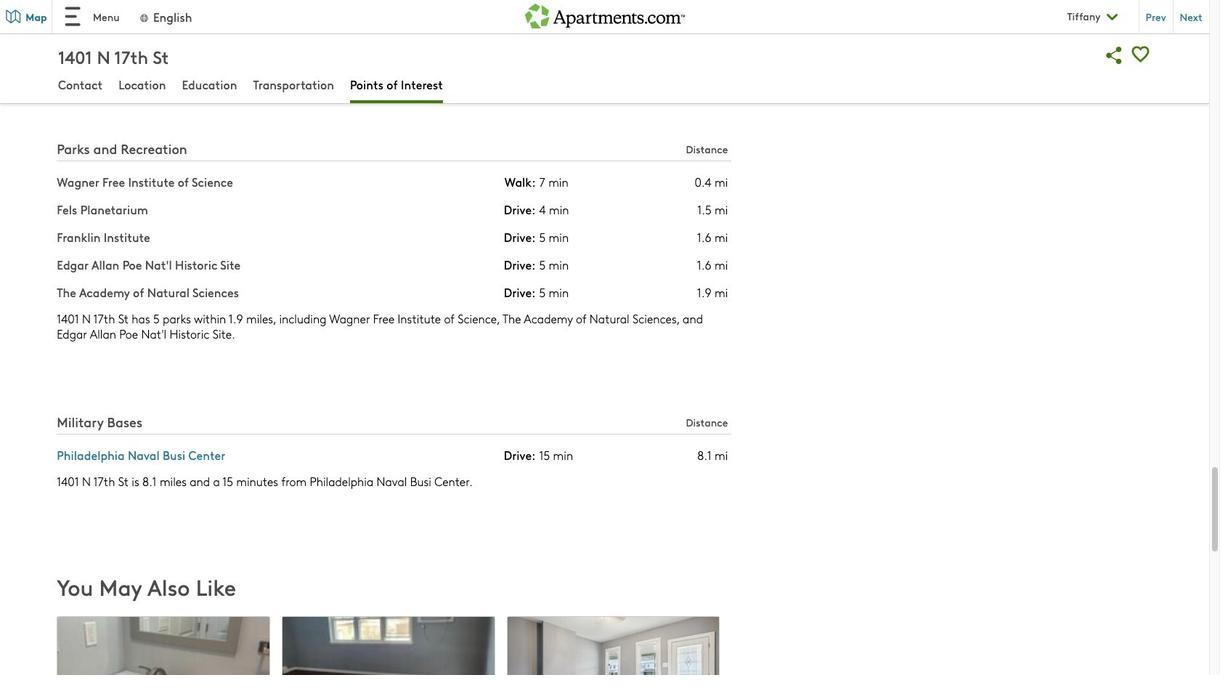 Task type: vqa. For each thing, say whether or not it's contained in the screenshot.
Apartments.com Logo
yes



Task type: locate. For each thing, give the bounding box(es) containing it.
apartments.com logo image
[[525, 0, 685, 28]]

share listing image
[[1102, 42, 1128, 68]]



